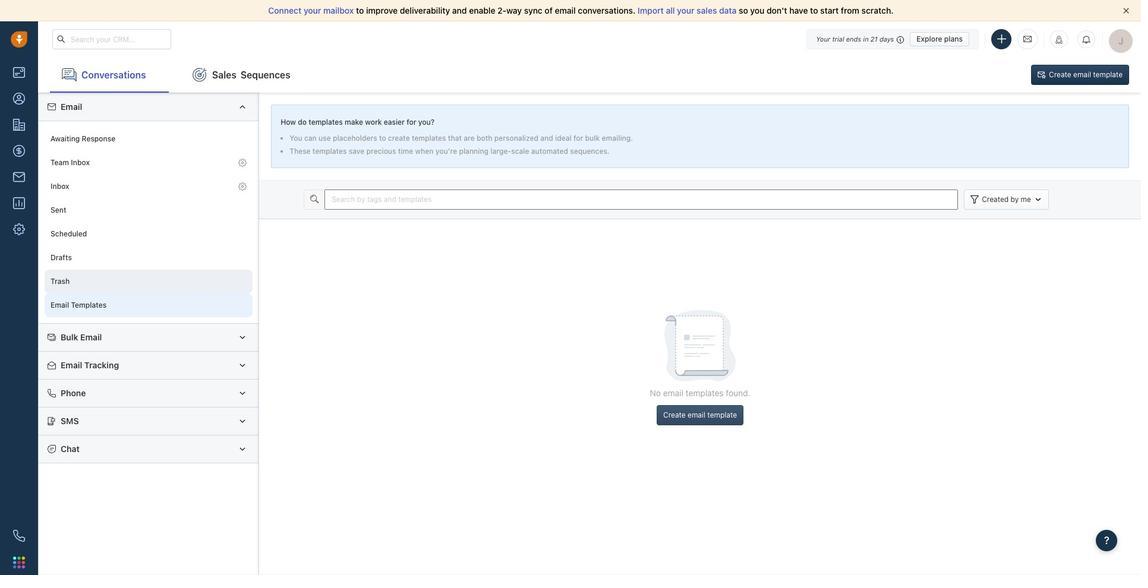 Task type: locate. For each thing, give the bounding box(es) containing it.
1 horizontal spatial create
[[1049, 70, 1072, 79]]

phone image
[[13, 530, 25, 542]]

2 your from the left
[[677, 5, 695, 15]]

0 vertical spatial inbox
[[71, 158, 90, 167]]

awaiting response link
[[45, 127, 253, 151]]

create email template button down the what's new icon in the right of the page
[[1032, 65, 1130, 85]]

2 horizontal spatial to
[[810, 5, 818, 15]]

templates
[[309, 118, 343, 127], [412, 134, 446, 143], [313, 147, 347, 156], [686, 388, 724, 398]]

conversations link
[[50, 57, 169, 93]]

close image
[[1124, 8, 1130, 14]]

for left you?
[[407, 118, 416, 127]]

ends
[[846, 35, 862, 43]]

your right all
[[677, 5, 695, 15]]

chat
[[61, 444, 80, 454]]

in
[[863, 35, 869, 43]]

when
[[415, 147, 434, 156]]

1 horizontal spatial and
[[541, 134, 553, 143]]

connect
[[268, 5, 302, 15]]

have
[[790, 5, 808, 15]]

template
[[1093, 70, 1123, 79], [708, 411, 737, 420]]

email
[[555, 5, 576, 15], [1074, 70, 1092, 79], [663, 388, 684, 398], [688, 411, 706, 420]]

templates
[[71, 301, 107, 310]]

templates up when
[[412, 134, 446, 143]]

what's new image
[[1055, 36, 1064, 44]]

for inside you can use placeholders to create templates that are both personalized and ideal for bulk emailing. these templates save precious time when you're planning large-scale automated sequences.
[[574, 134, 583, 143]]

inbox down team
[[51, 182, 69, 191]]

create email template button down the no email templates found.
[[657, 405, 744, 426]]

email right bulk
[[80, 332, 102, 342]]

1 horizontal spatial your
[[677, 5, 695, 15]]

and up automated
[[541, 134, 553, 143]]

0 horizontal spatial and
[[452, 5, 467, 15]]

automated
[[531, 147, 568, 156]]

2-
[[498, 5, 507, 15]]

create down the no email templates found.
[[664, 411, 686, 420]]

deliverability
[[400, 5, 450, 15]]

freshworks switcher image
[[13, 557, 25, 569]]

email up phone
[[61, 360, 82, 370]]

templates up use
[[309, 118, 343, 127]]

create email template down the what's new icon in the right of the page
[[1049, 70, 1123, 79]]

mailbox
[[323, 5, 354, 15]]

email down trash
[[51, 301, 69, 310]]

create email template
[[1049, 70, 1123, 79], [664, 411, 737, 420]]

0 vertical spatial template
[[1093, 70, 1123, 79]]

large-
[[491, 147, 511, 156]]

1 horizontal spatial inbox
[[71, 158, 90, 167]]

your
[[304, 5, 321, 15], [677, 5, 695, 15]]

create
[[1049, 70, 1072, 79], [664, 411, 686, 420]]

to right mailbox
[[356, 5, 364, 15]]

you
[[751, 5, 765, 15]]

1 horizontal spatial for
[[574, 134, 583, 143]]

how
[[281, 118, 296, 127]]

both
[[477, 134, 493, 143]]

0 vertical spatial create email template button
[[1032, 65, 1130, 85]]

0 horizontal spatial create email template button
[[657, 405, 744, 426]]

found.
[[726, 388, 751, 398]]

create down the what's new icon in the right of the page
[[1049, 70, 1072, 79]]

for left the bulk
[[574, 134, 583, 143]]

team inbox
[[51, 158, 90, 167]]

from
[[841, 5, 860, 15]]

inbox right team
[[71, 158, 90, 167]]

for
[[407, 118, 416, 127], [574, 134, 583, 143]]

to left start
[[810, 5, 818, 15]]

all
[[666, 5, 675, 15]]

1 vertical spatial create email template button
[[657, 405, 744, 426]]

tab list
[[38, 57, 302, 93]]

bulk
[[61, 332, 78, 342]]

your left mailbox
[[304, 5, 321, 15]]

21
[[871, 35, 878, 43]]

create email template down the no email templates found.
[[664, 411, 737, 420]]

created by me button
[[964, 190, 1049, 210], [964, 190, 1049, 210]]

1 vertical spatial create email template
[[664, 411, 737, 420]]

0 horizontal spatial to
[[356, 5, 364, 15]]

and
[[452, 5, 467, 15], [541, 134, 553, 143]]

0 horizontal spatial template
[[708, 411, 737, 420]]

team
[[51, 158, 69, 167]]

these
[[290, 147, 311, 156]]

emailing.
[[602, 134, 633, 143]]

0 vertical spatial for
[[407, 118, 416, 127]]

inbox link
[[45, 175, 253, 199]]

0 horizontal spatial for
[[407, 118, 416, 127]]

you
[[290, 134, 302, 143]]

1 horizontal spatial template
[[1093, 70, 1123, 79]]

1 vertical spatial template
[[708, 411, 737, 420]]

0 horizontal spatial inbox
[[51, 182, 69, 191]]

to
[[356, 5, 364, 15], [810, 5, 818, 15], [379, 134, 386, 143]]

me
[[1021, 195, 1031, 204]]

explore
[[917, 34, 943, 43]]

email
[[61, 102, 82, 112], [51, 301, 69, 310], [80, 332, 102, 342], [61, 360, 82, 370]]

and left enable
[[452, 5, 467, 15]]

time
[[398, 147, 413, 156]]

awaiting response
[[51, 135, 115, 144]]

1 vertical spatial inbox
[[51, 182, 69, 191]]

1 vertical spatial for
[[574, 134, 583, 143]]

enable
[[469, 5, 496, 15]]

sales
[[697, 5, 717, 15]]

0 vertical spatial create email template
[[1049, 70, 1123, 79]]

you can use placeholders to create templates that are both personalized and ideal for bulk emailing. these templates save precious time when you're planning large-scale automated sequences.
[[290, 134, 633, 156]]

0 horizontal spatial your
[[304, 5, 321, 15]]

1 vertical spatial and
[[541, 134, 553, 143]]

to up precious
[[379, 134, 386, 143]]

no email templates found.
[[650, 388, 751, 398]]

sent
[[51, 206, 66, 215]]

1 vertical spatial create
[[664, 411, 686, 420]]

create email template button
[[1032, 65, 1130, 85], [657, 405, 744, 426]]

email up awaiting
[[61, 102, 82, 112]]

1 horizontal spatial to
[[379, 134, 386, 143]]

create
[[388, 134, 410, 143]]



Task type: vqa. For each thing, say whether or not it's contained in the screenshot.
Planning
yes



Task type: describe. For each thing, give the bounding box(es) containing it.
so
[[739, 5, 748, 15]]

sent link
[[45, 199, 253, 222]]

save
[[349, 147, 365, 156]]

start
[[821, 5, 839, 15]]

team inbox link
[[45, 151, 253, 175]]

0 vertical spatial create
[[1049, 70, 1072, 79]]

make
[[345, 118, 363, 127]]

you're
[[436, 147, 457, 156]]

way
[[507, 5, 522, 15]]

templates down use
[[313, 147, 347, 156]]

sequences.
[[570, 147, 610, 156]]

do
[[298, 118, 307, 127]]

templates left found.
[[686, 388, 724, 398]]

personalized
[[495, 134, 539, 143]]

connect your mailbox to improve deliverability and enable 2-way sync of email conversations. import all your sales data so you don't have to start from scratch.
[[268, 5, 894, 15]]

connect your mailbox link
[[268, 5, 356, 15]]

email templates
[[51, 301, 107, 310]]

work
[[365, 118, 382, 127]]

1 horizontal spatial create email template
[[1049, 70, 1123, 79]]

to inside you can use placeholders to create templates that are both personalized and ideal for bulk emailing. these templates save precious time when you're planning large-scale automated sequences.
[[379, 134, 386, 143]]

tab list containing conversations
[[38, 57, 302, 93]]

inbox inside 'link'
[[71, 158, 90, 167]]

bulk email
[[61, 332, 102, 342]]

email tracking
[[61, 360, 119, 370]]

are
[[464, 134, 475, 143]]

that
[[448, 134, 462, 143]]

scheduled link
[[45, 222, 253, 246]]

phone element
[[7, 524, 31, 548]]

trash
[[51, 277, 70, 286]]

created by me
[[982, 195, 1031, 204]]

improve
[[366, 5, 398, 15]]

don't
[[767, 5, 788, 15]]

drafts
[[51, 254, 72, 262]]

trash link
[[45, 270, 253, 294]]

use
[[319, 134, 331, 143]]

email for email templates
[[51, 301, 69, 310]]

planning
[[459, 147, 489, 156]]

sequences
[[241, 69, 291, 80]]

scratch.
[[862, 5, 894, 15]]

no
[[650, 388, 661, 398]]

scale
[[511, 147, 529, 156]]

import
[[638, 5, 664, 15]]

sales sequences
[[212, 69, 291, 80]]

precious
[[367, 147, 396, 156]]

email templates link
[[45, 294, 253, 317]]

placeholders
[[333, 134, 377, 143]]

0 horizontal spatial create
[[664, 411, 686, 420]]

Search by tags and templates text field
[[325, 190, 958, 210]]

you?
[[418, 118, 435, 127]]

phone
[[61, 388, 86, 398]]

import all your sales data link
[[638, 5, 739, 15]]

awaiting
[[51, 135, 80, 144]]

explore plans link
[[910, 32, 970, 46]]

days
[[880, 35, 894, 43]]

ideal
[[555, 134, 572, 143]]

response
[[82, 135, 115, 144]]

sms
[[61, 416, 79, 426]]

sales sequences link
[[181, 57, 302, 93]]

conversations.
[[578, 5, 636, 15]]

0 horizontal spatial create email template
[[664, 411, 737, 420]]

can
[[304, 134, 317, 143]]

by
[[1011, 195, 1019, 204]]

email for email
[[61, 102, 82, 112]]

your
[[816, 35, 831, 43]]

and inside you can use placeholders to create templates that are both personalized and ideal for bulk emailing. these templates save precious time when you're planning large-scale automated sequences.
[[541, 134, 553, 143]]

drafts link
[[45, 246, 253, 270]]

your trial ends in 21 days
[[816, 35, 894, 43]]

send email image
[[1024, 34, 1032, 44]]

how do templates make work easier for you?
[[281, 118, 435, 127]]

of
[[545, 5, 553, 15]]

bulk
[[585, 134, 600, 143]]

data
[[719, 5, 737, 15]]

sales
[[212, 69, 237, 80]]

explore plans
[[917, 34, 963, 43]]

1 horizontal spatial create email template button
[[1032, 65, 1130, 85]]

easier
[[384, 118, 405, 127]]

0 vertical spatial and
[[452, 5, 467, 15]]

sync
[[524, 5, 543, 15]]

Search your CRM... text field
[[52, 29, 171, 49]]

email for email tracking
[[61, 360, 82, 370]]

created
[[982, 195, 1009, 204]]

tracking
[[84, 360, 119, 370]]

1 your from the left
[[304, 5, 321, 15]]

trial
[[833, 35, 845, 43]]

scheduled
[[51, 230, 87, 239]]

conversations
[[81, 69, 146, 80]]



